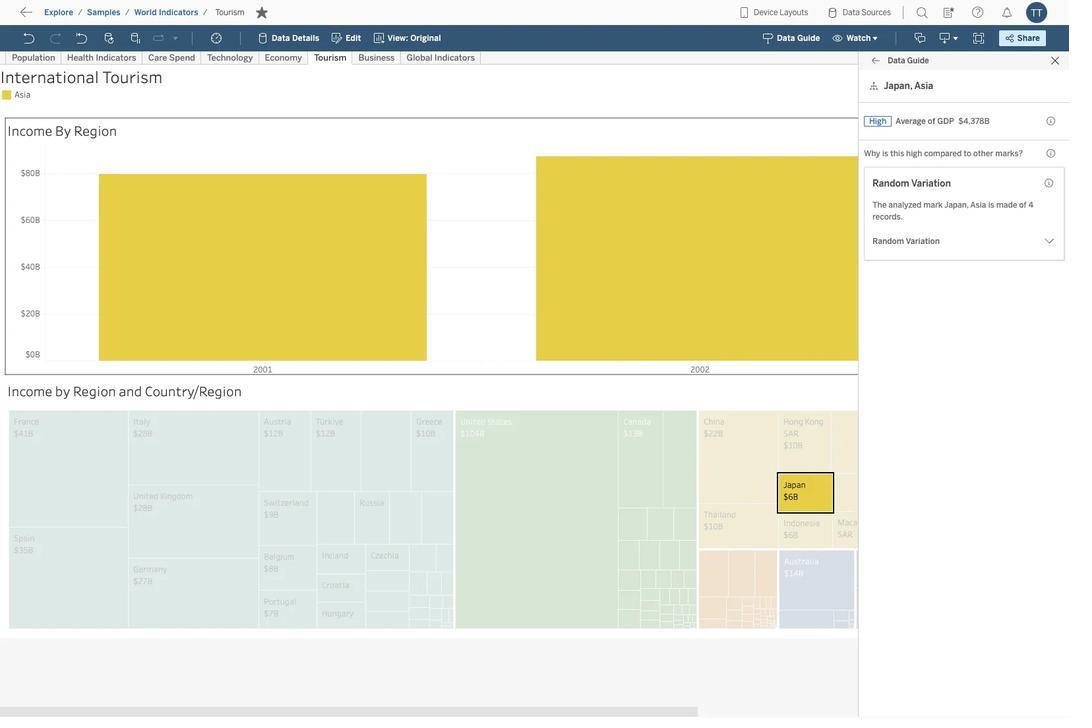 Task type: locate. For each thing, give the bounding box(es) containing it.
/ right to
[[78, 8, 82, 17]]

0 horizontal spatial /
[[78, 8, 82, 17]]

content
[[72, 10, 113, 22]]

skip
[[34, 10, 57, 22]]

explore link
[[44, 7, 74, 18]]

3 / from the left
[[203, 8, 207, 17]]

/
[[78, 8, 82, 17], [125, 8, 130, 17], [203, 8, 207, 17]]

indicators
[[159, 8, 198, 17]]

/ left tourism element
[[203, 8, 207, 17]]

explore / samples / world indicators /
[[44, 8, 207, 17]]

samples link
[[86, 7, 121, 18]]

world indicators link
[[134, 7, 199, 18]]

1 horizontal spatial /
[[125, 8, 130, 17]]

2 horizontal spatial /
[[203, 8, 207, 17]]

/ left world
[[125, 8, 130, 17]]



Task type: describe. For each thing, give the bounding box(es) containing it.
to
[[59, 10, 70, 22]]

2 / from the left
[[125, 8, 130, 17]]

skip to content link
[[32, 7, 135, 25]]

tourism element
[[211, 8, 249, 17]]

1 / from the left
[[78, 8, 82, 17]]

samples
[[87, 8, 121, 17]]

world
[[134, 8, 157, 17]]

skip to content
[[34, 10, 113, 22]]

tourism
[[215, 8, 245, 17]]

explore
[[44, 8, 73, 17]]



Task type: vqa. For each thing, say whether or not it's contained in the screenshot.
Explore 'link'
yes



